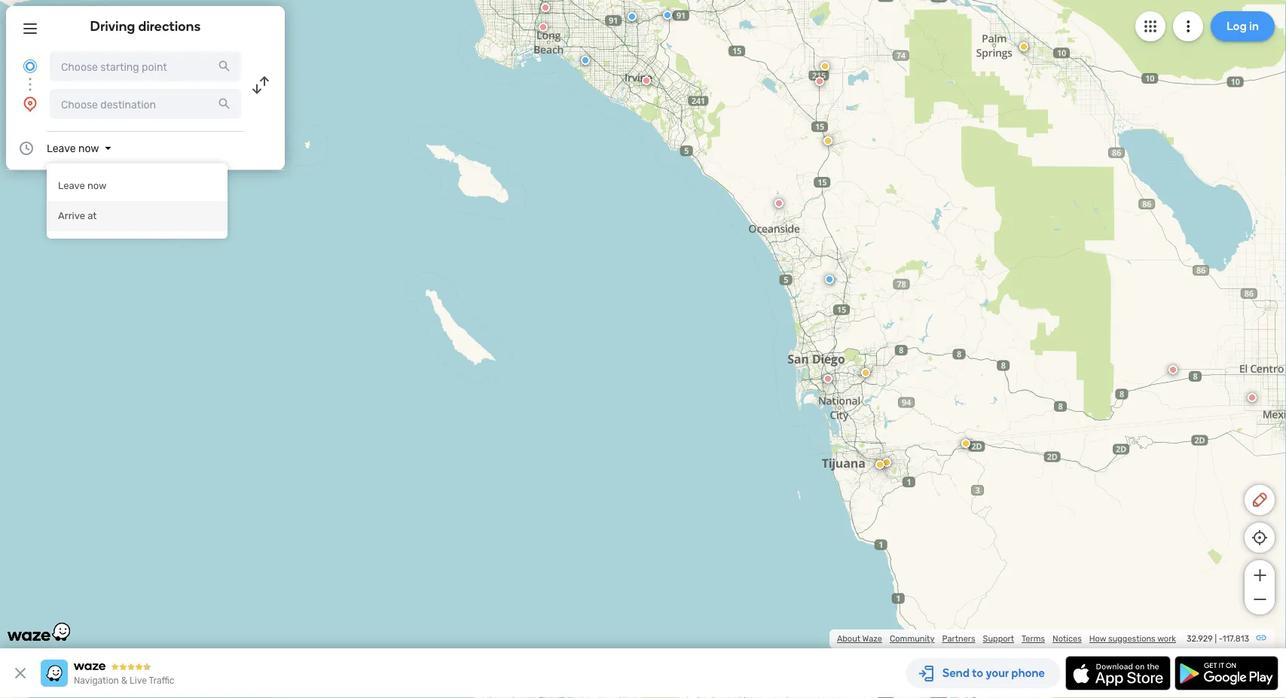Task type: locate. For each thing, give the bounding box(es) containing it.
location image
[[21, 95, 39, 113]]

leave inside option
[[58, 180, 85, 192]]

1 vertical spatial leave now
[[58, 180, 107, 192]]

link image
[[1256, 632, 1268, 645]]

leave now right clock "icon"
[[47, 142, 99, 155]]

1 horizontal spatial police image
[[663, 11, 672, 20]]

1 horizontal spatial road closed image
[[1248, 393, 1257, 403]]

32.929
[[1187, 634, 1214, 645]]

road closed image
[[775, 199, 784, 208], [1248, 393, 1257, 403]]

1 horizontal spatial hazard image
[[862, 369, 871, 378]]

leave
[[47, 142, 76, 155], [58, 180, 85, 192]]

live
[[130, 676, 147, 687]]

clock image
[[17, 139, 35, 158]]

now up at
[[87, 180, 107, 192]]

&
[[121, 676, 128, 687]]

partners link
[[943, 634, 976, 645]]

2 horizontal spatial hazard image
[[883, 458, 892, 467]]

0 vertical spatial leave now
[[47, 142, 99, 155]]

traffic
[[149, 676, 174, 687]]

1 vertical spatial now
[[87, 180, 107, 192]]

leave right clock "icon"
[[47, 142, 76, 155]]

at
[[88, 210, 97, 222]]

2 vertical spatial hazard image
[[883, 458, 892, 467]]

2 horizontal spatial police image
[[825, 275, 834, 284]]

1 vertical spatial hazard image
[[862, 369, 871, 378]]

partners
[[943, 634, 976, 645]]

Choose destination text field
[[50, 89, 241, 119]]

how suggestions work link
[[1090, 634, 1177, 645]]

now
[[78, 142, 99, 155], [87, 180, 107, 192]]

1 vertical spatial road closed image
[[1248, 393, 1257, 403]]

32.929 | -117.813
[[1187, 634, 1250, 645]]

terms link
[[1022, 634, 1046, 645]]

about
[[837, 634, 861, 645]]

0 vertical spatial hazard image
[[821, 62, 830, 71]]

leave now
[[47, 142, 99, 155], [58, 180, 107, 192]]

0 vertical spatial road closed image
[[775, 199, 784, 208]]

about waze community partners support terms notices how suggestions work
[[837, 634, 1177, 645]]

road closed image
[[541, 3, 550, 12], [539, 23, 548, 32], [642, 76, 651, 85], [816, 77, 825, 86], [1169, 366, 1178, 375], [824, 375, 833, 384]]

pencil image
[[1251, 491, 1269, 510]]

0 vertical spatial leave
[[47, 142, 76, 155]]

zoom out image
[[1251, 591, 1270, 609]]

police image
[[663, 11, 672, 20], [628, 12, 637, 21], [825, 275, 834, 284]]

leave up arrive
[[58, 180, 85, 192]]

0 horizontal spatial police image
[[628, 12, 637, 21]]

driving
[[90, 18, 135, 34]]

arrive
[[58, 210, 85, 222]]

leave now up arrive at
[[58, 180, 107, 192]]

leave now option
[[47, 171, 228, 201]]

hazard image
[[821, 62, 830, 71], [862, 369, 871, 378], [883, 458, 892, 467]]

hazard image
[[1020, 42, 1029, 51], [824, 136, 833, 145], [962, 439, 971, 449], [876, 461, 885, 470]]

1 vertical spatial leave
[[58, 180, 85, 192]]

now up the leave now option
[[78, 142, 99, 155]]



Task type: vqa. For each thing, say whether or not it's contained in the screenshot.
'location' icon
yes



Task type: describe. For each thing, give the bounding box(es) containing it.
waze
[[863, 634, 883, 645]]

now inside the leave now option
[[87, 180, 107, 192]]

x image
[[11, 665, 29, 683]]

police image
[[581, 56, 590, 65]]

117.813
[[1223, 634, 1250, 645]]

notices link
[[1053, 634, 1082, 645]]

support link
[[983, 634, 1015, 645]]

notices
[[1053, 634, 1082, 645]]

about waze link
[[837, 634, 883, 645]]

current location image
[[21, 57, 39, 75]]

support
[[983, 634, 1015, 645]]

arrive at
[[58, 210, 97, 222]]

suggestions
[[1109, 634, 1156, 645]]

0 horizontal spatial road closed image
[[775, 199, 784, 208]]

-
[[1220, 634, 1223, 645]]

0 horizontal spatial hazard image
[[821, 62, 830, 71]]

zoom in image
[[1251, 567, 1270, 585]]

work
[[1158, 634, 1177, 645]]

community link
[[890, 634, 935, 645]]

driving directions
[[90, 18, 201, 34]]

terms
[[1022, 634, 1046, 645]]

how
[[1090, 634, 1107, 645]]

navigation & live traffic
[[74, 676, 174, 687]]

|
[[1216, 634, 1217, 645]]

Choose starting point text field
[[50, 51, 241, 81]]

leave now inside option
[[58, 180, 107, 192]]

directions
[[138, 18, 201, 34]]

arrive at option
[[47, 201, 228, 231]]

0 vertical spatial now
[[78, 142, 99, 155]]

navigation
[[74, 676, 119, 687]]

community
[[890, 634, 935, 645]]



